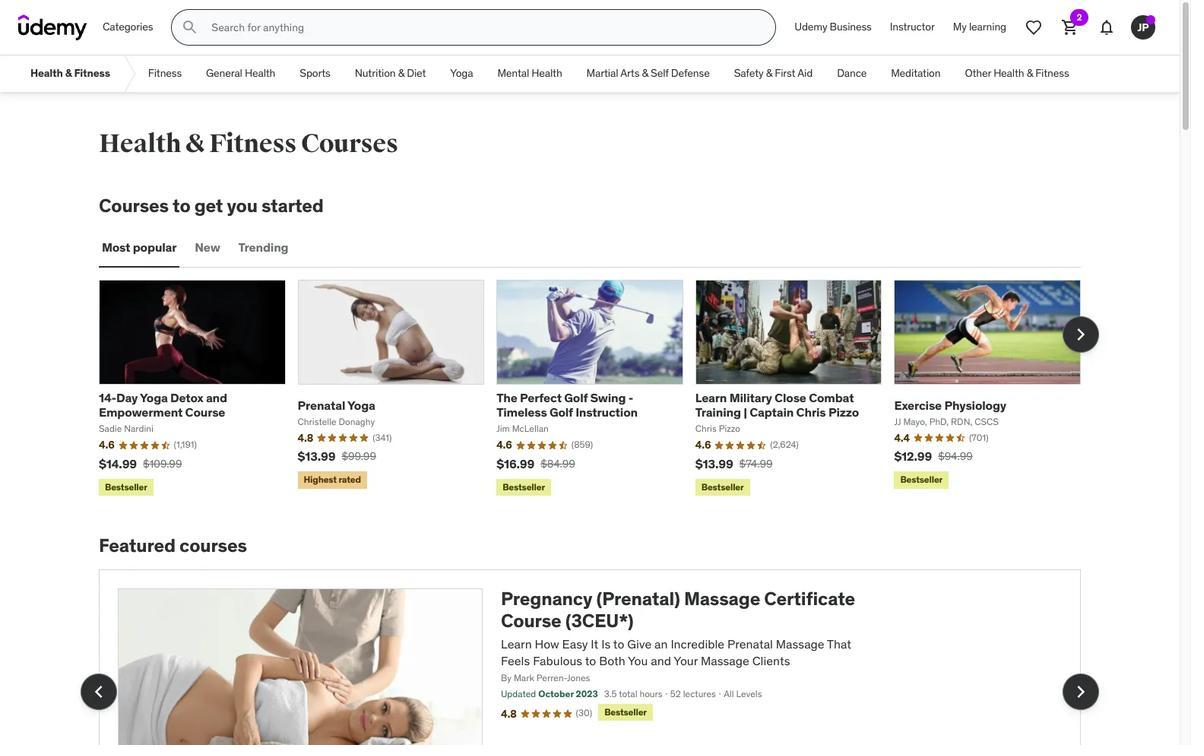 Task type: vqa. For each thing, say whether or not it's contained in the screenshot.
THE 3
no



Task type: describe. For each thing, give the bounding box(es) containing it.
your
[[674, 653, 698, 669]]

general
[[206, 66, 242, 80]]

trending
[[239, 240, 289, 255]]

shopping cart with 2 items image
[[1062, 18, 1080, 37]]

self
[[651, 66, 669, 80]]

dance
[[838, 66, 867, 80]]

-
[[629, 390, 634, 405]]

2
[[1077, 11, 1083, 23]]

0 vertical spatial massage
[[685, 587, 761, 611]]

trending button
[[236, 230, 292, 266]]

levels
[[737, 689, 763, 700]]

the perfect golf swing - timeless golf instruction link
[[497, 390, 638, 420]]

close
[[775, 390, 807, 405]]

most
[[102, 240, 130, 255]]

training
[[696, 405, 741, 420]]

health & fitness
[[30, 66, 110, 80]]

nutrition & diet link
[[343, 56, 438, 92]]

3.5 total hours
[[604, 689, 663, 700]]

pregnancy
[[501, 587, 593, 611]]

14-day yoga detox and empowerment course link
[[99, 390, 227, 420]]

october
[[539, 689, 574, 700]]

1 vertical spatial massage
[[776, 636, 825, 652]]

by
[[501, 673, 512, 684]]

52
[[671, 689, 681, 700]]

perfect
[[520, 390, 562, 405]]

new
[[195, 240, 220, 255]]

arrow pointing to subcategory menu links image
[[122, 56, 136, 92]]

prenatal yoga
[[298, 397, 376, 413]]

fabulous
[[533, 653, 583, 669]]

first
[[775, 66, 796, 80]]

course inside 14-day yoga detox and empowerment course
[[185, 405, 225, 420]]

3.5
[[604, 689, 617, 700]]

carousel element containing 14-day yoga detox and empowerment course
[[99, 280, 1100, 499]]

most popular
[[102, 240, 177, 255]]

instruction
[[576, 405, 638, 420]]

martial arts & self defense link
[[575, 56, 722, 92]]

you
[[227, 194, 258, 218]]

business
[[830, 20, 872, 34]]

health for mental health
[[532, 66, 563, 80]]

0 vertical spatial to
[[173, 194, 191, 218]]

udemy image
[[18, 14, 87, 40]]

(3ceu*)
[[566, 609, 634, 633]]

fitness link
[[136, 56, 194, 92]]

total
[[619, 689, 638, 700]]

health down udemy image on the top
[[30, 66, 63, 80]]

wishlist image
[[1025, 18, 1044, 37]]

arts
[[621, 66, 640, 80]]

certificate
[[765, 587, 856, 611]]

& for safety & first aid
[[767, 66, 773, 80]]

14-day yoga detox and empowerment course
[[99, 390, 227, 420]]

lectures
[[684, 689, 716, 700]]

next image
[[1069, 322, 1094, 347]]

swing
[[591, 390, 626, 405]]

learning
[[970, 20, 1007, 34]]

hours
[[640, 689, 663, 700]]

general health
[[206, 66, 276, 80]]

0 vertical spatial prenatal
[[298, 397, 346, 413]]

how
[[535, 636, 560, 652]]

nutrition
[[355, 66, 396, 80]]

health for general health
[[245, 66, 276, 80]]

that
[[828, 636, 852, 652]]

learn military close combat training | captain chris pizzo
[[696, 390, 860, 420]]

fitness left arrow pointing to subcategory menu links image
[[74, 66, 110, 80]]

easy
[[563, 636, 588, 652]]

give
[[628, 636, 652, 652]]

pizzo
[[829, 405, 860, 420]]

& for health & fitness
[[65, 66, 72, 80]]

all
[[724, 689, 735, 700]]

exercise
[[895, 397, 942, 413]]

courses
[[180, 534, 247, 558]]

fitness down shopping cart with 2 items icon
[[1036, 66, 1070, 80]]

physiology
[[945, 397, 1007, 413]]

it
[[591, 636, 599, 652]]

52 lectures
[[671, 689, 716, 700]]

learn military close combat training | captain chris pizzo link
[[696, 390, 860, 420]]

other
[[966, 66, 992, 80]]

& down wishlist icon
[[1027, 66, 1034, 80]]

(prenatal)
[[597, 587, 681, 611]]



Task type: locate. For each thing, give the bounding box(es) containing it.
and inside 14-day yoga detox and empowerment course
[[206, 390, 227, 405]]

2 vertical spatial massage
[[701, 653, 750, 669]]

learn left |
[[696, 390, 727, 405]]

yoga inside 14-day yoga detox and empowerment course
[[140, 390, 168, 405]]

featured courses
[[99, 534, 247, 558]]

instructor link
[[881, 9, 945, 46]]

martial arts & self defense
[[587, 66, 710, 80]]

&
[[65, 66, 72, 80], [398, 66, 405, 80], [642, 66, 649, 80], [767, 66, 773, 80], [1027, 66, 1034, 80], [186, 128, 205, 160]]

massage up incredible
[[685, 587, 761, 611]]

4.8
[[501, 707, 517, 721]]

massage down incredible
[[701, 653, 750, 669]]

you have alerts image
[[1147, 15, 1156, 24]]

to
[[173, 194, 191, 218], [614, 636, 625, 652], [585, 653, 597, 669]]

to down it
[[585, 653, 597, 669]]

new button
[[192, 230, 223, 266]]

martial
[[587, 66, 619, 80]]

2 vertical spatial to
[[585, 653, 597, 669]]

the perfect golf swing - timeless golf instruction
[[497, 390, 638, 420]]

previous image
[[87, 680, 111, 704]]

health right general
[[245, 66, 276, 80]]

courses down nutrition
[[301, 128, 398, 160]]

an
[[655, 636, 668, 652]]

my
[[954, 20, 967, 34]]

to left get
[[173, 194, 191, 218]]

popular
[[133, 240, 177, 255]]

|
[[744, 405, 748, 420]]

1 horizontal spatial courses
[[301, 128, 398, 160]]

aid
[[798, 66, 813, 80]]

& left self
[[642, 66, 649, 80]]

to right is
[[614, 636, 625, 652]]

course inside 'pregnancy (prenatal) massage certificate course (3ceu*) learn how easy it is to give an incredible prenatal massage that feels fabulous to both you and your massage clients by mark perren-jones'
[[501, 609, 562, 633]]

course
[[185, 405, 225, 420], [501, 609, 562, 633]]

the
[[497, 390, 518, 405]]

safety & first aid
[[735, 66, 813, 80]]

health
[[30, 66, 63, 80], [245, 66, 276, 80], [532, 66, 563, 80], [994, 66, 1025, 80], [99, 128, 181, 160]]

udemy business link
[[786, 9, 881, 46]]

golf right timeless at left
[[550, 405, 573, 420]]

golf left swing
[[565, 390, 588, 405]]

empowerment
[[99, 405, 183, 420]]

0 vertical spatial learn
[[696, 390, 727, 405]]

courses to get you started
[[99, 194, 324, 218]]

1 vertical spatial and
[[651, 653, 672, 669]]

carousel element
[[99, 280, 1100, 499], [81, 570, 1100, 745]]

& down udemy image on the top
[[65, 66, 72, 80]]

0 horizontal spatial course
[[185, 405, 225, 420]]

dance link
[[825, 56, 879, 92]]

health right other at the right
[[994, 66, 1025, 80]]

health for other health & fitness
[[994, 66, 1025, 80]]

0 horizontal spatial and
[[206, 390, 227, 405]]

1 horizontal spatial prenatal
[[728, 636, 774, 652]]

instructor
[[891, 20, 935, 34]]

exercise physiology
[[895, 397, 1007, 413]]

incredible
[[671, 636, 725, 652]]

defense
[[672, 66, 710, 80]]

prenatal
[[298, 397, 346, 413], [728, 636, 774, 652]]

learn
[[696, 390, 727, 405], [501, 636, 532, 652]]

& for nutrition & diet
[[398, 66, 405, 80]]

bestseller
[[605, 707, 647, 718]]

health down arrow pointing to subcategory menu links image
[[99, 128, 181, 160]]

most popular button
[[99, 230, 180, 266]]

massage up clients
[[776, 636, 825, 652]]

and down an
[[651, 653, 672, 669]]

carousel element containing pregnancy (prenatal) massage certificate course (3ceu*)
[[81, 570, 1100, 745]]

1 horizontal spatial learn
[[696, 390, 727, 405]]

0 horizontal spatial courses
[[99, 194, 169, 218]]

other health & fitness link
[[953, 56, 1082, 92]]

categories button
[[94, 9, 162, 46]]

fitness
[[74, 66, 110, 80], [148, 66, 182, 80], [1036, 66, 1070, 80], [209, 128, 297, 160]]

both
[[600, 653, 626, 669]]

detox
[[170, 390, 203, 405]]

day
[[116, 390, 138, 405]]

fitness right arrow pointing to subcategory menu links image
[[148, 66, 182, 80]]

mental
[[498, 66, 529, 80]]

0 vertical spatial and
[[206, 390, 227, 405]]

0 vertical spatial course
[[185, 405, 225, 420]]

mark
[[514, 673, 535, 684]]

submit search image
[[181, 18, 200, 37]]

diet
[[407, 66, 426, 80]]

0 horizontal spatial prenatal
[[298, 397, 346, 413]]

courses up most popular
[[99, 194, 169, 218]]

mental health link
[[486, 56, 575, 92]]

1 horizontal spatial yoga
[[348, 397, 376, 413]]

updated
[[501, 689, 536, 700]]

perren-
[[537, 673, 567, 684]]

2 horizontal spatial to
[[614, 636, 625, 652]]

0 vertical spatial carousel element
[[99, 280, 1100, 499]]

is
[[602, 636, 611, 652]]

sports link
[[288, 56, 343, 92]]

1 vertical spatial learn
[[501, 636, 532, 652]]

1 vertical spatial courses
[[99, 194, 169, 218]]

my learning
[[954, 20, 1007, 34]]

course up how
[[501, 609, 562, 633]]

other health & fitness
[[966, 66, 1070, 80]]

0 horizontal spatial yoga
[[140, 390, 168, 405]]

& up get
[[186, 128, 205, 160]]

1 horizontal spatial to
[[585, 653, 597, 669]]

safety & first aid link
[[722, 56, 825, 92]]

learn inside 'pregnancy (prenatal) massage certificate course (3ceu*) learn how easy it is to give an incredible prenatal massage that feels fabulous to both you and your massage clients by mark perren-jones'
[[501, 636, 532, 652]]

2023
[[576, 689, 598, 700]]

2 horizontal spatial yoga
[[451, 66, 473, 80]]

fitness up you
[[209, 128, 297, 160]]

captain
[[750, 405, 794, 420]]

1 horizontal spatial and
[[651, 653, 672, 669]]

0 horizontal spatial to
[[173, 194, 191, 218]]

1 vertical spatial carousel element
[[81, 570, 1100, 745]]

timeless
[[497, 405, 547, 420]]

general health link
[[194, 56, 288, 92]]

notifications image
[[1098, 18, 1117, 37]]

mental health
[[498, 66, 563, 80]]

yoga
[[451, 66, 473, 80], [140, 390, 168, 405], [348, 397, 376, 413]]

categories
[[103, 20, 153, 34]]

1 horizontal spatial course
[[501, 609, 562, 633]]

sports
[[300, 66, 331, 80]]

0 vertical spatial courses
[[301, 128, 398, 160]]

course right empowerment
[[185, 405, 225, 420]]

get
[[195, 194, 223, 218]]

and inside 'pregnancy (prenatal) massage certificate course (3ceu*) learn how easy it is to give an incredible prenatal massage that feels fabulous to both you and your massage clients by mark perren-jones'
[[651, 653, 672, 669]]

and right the detox
[[206, 390, 227, 405]]

(30)
[[576, 707, 593, 719]]

14-
[[99, 390, 116, 405]]

safety
[[735, 66, 764, 80]]

1 vertical spatial course
[[501, 609, 562, 633]]

learn inside learn military close combat training | captain chris pizzo
[[696, 390, 727, 405]]

& left first
[[767, 66, 773, 80]]

featured
[[99, 534, 176, 558]]

0 horizontal spatial learn
[[501, 636, 532, 652]]

meditation link
[[879, 56, 953, 92]]

nutrition & diet
[[355, 66, 426, 80]]

learn up feels
[[501, 636, 532, 652]]

golf
[[565, 390, 588, 405], [550, 405, 573, 420]]

& left diet
[[398, 66, 405, 80]]

combat
[[809, 390, 855, 405]]

and
[[206, 390, 227, 405], [651, 653, 672, 669]]

chris
[[797, 405, 827, 420]]

jp link
[[1126, 9, 1162, 46]]

udemy
[[795, 20, 828, 34]]

1 vertical spatial to
[[614, 636, 625, 652]]

feels
[[501, 653, 530, 669]]

next image
[[1069, 680, 1094, 704]]

my learning link
[[945, 9, 1016, 46]]

& for health & fitness courses
[[186, 128, 205, 160]]

1 vertical spatial prenatal
[[728, 636, 774, 652]]

health right mental
[[532, 66, 563, 80]]

prenatal inside 'pregnancy (prenatal) massage certificate course (3ceu*) learn how easy it is to give an incredible prenatal massage that feels fabulous to both you and your massage clients by mark perren-jones'
[[728, 636, 774, 652]]

Search for anything text field
[[209, 14, 758, 40]]



